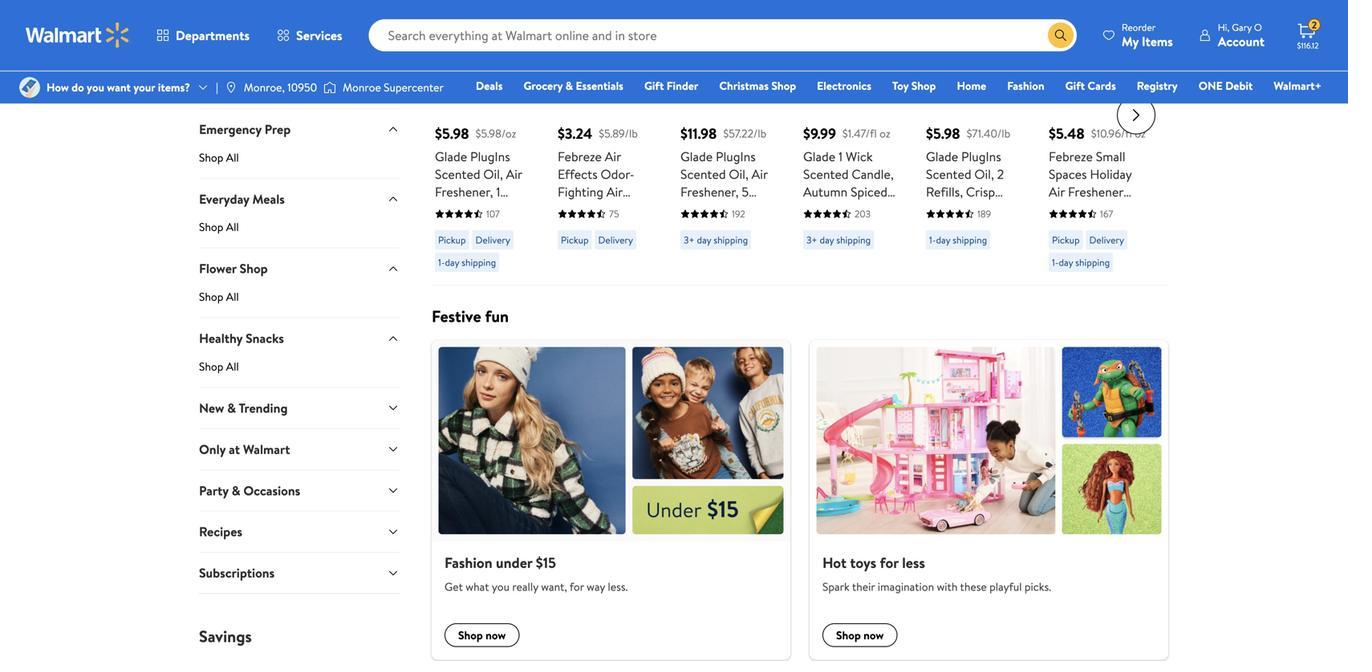 Task type: vqa. For each thing, say whether or not it's contained in the screenshot.
PlugIns in the $5.98 $5.98/oz glade plugins scented oil, air freshener, 1 warmer   2 refills, starlight & snowflakes, 0.67 oz each, 1.34 oz total
yes



Task type: describe. For each thing, give the bounding box(es) containing it.
203
[[855, 207, 871, 221]]

departments button
[[143, 16, 263, 55]]

infused
[[804, 218, 844, 236]]

add for glade plugins scented oil, air freshener, 5 refills, twinkling pine & cedar, 0.67 oz each, 3.35 oz total
[[707, 69, 729, 86]]

shop now for less
[[837, 628, 884, 644]]

new & trending button
[[199, 387, 400, 429]]

1- for $5.98
[[438, 256, 445, 269]]

each, inside $11.98 $57.22/lb glade plugins scented oil, air freshener, 5 refills, twinkling pine & cedar, 0.67 oz each, 3.35 oz total
[[722, 236, 752, 254]]

total inside $11.98 $57.22/lb glade plugins scented oil, air freshener, 5 refills, twinkling pine & cedar, 0.67 oz each, 3.35 oz total
[[696, 254, 723, 271]]

5 product group from the left
[[926, 0, 1027, 279]]

wick
[[846, 148, 873, 165]]

now for less
[[864, 628, 884, 644]]

& inside $5.98 $5.98/oz glade plugins scented oil, air freshener, 1 warmer   2 refills, starlight & snowflakes, 0.67 oz each, 1.34 oz total
[[486, 218, 494, 236]]

plugins for 1
[[470, 148, 510, 165]]

of
[[1112, 236, 1123, 254]]

for inside fashion under $15 get what you really want, for way less.
[[570, 579, 584, 595]]

flower shop
[[199, 260, 268, 278]]

oz right '$1.47/fl' at the right top of page
[[880, 126, 891, 141]]

pickup for $5.98
[[438, 233, 466, 247]]

 image for monroe supercenter
[[324, 79, 337, 96]]

3+ day shipping for $11.98
[[684, 233, 748, 247]]

glade plugins scented oil, air freshener, 5 refills, twinkling pine & cedar, 0.67 oz each, 3.35 oz total image
[[681, 0, 781, 81]]

fashion link
[[1001, 77, 1052, 94]]

shop ebt-eligible items
[[199, 55, 313, 70]]

ebt/snap
[[199, 25, 259, 43]]

what
[[466, 579, 489, 595]]

add button for glade plugins scented oil, air freshener, 5 refills, twinkling pine & cedar, 0.67 oz each, 3.35 oz total
[[681, 62, 742, 94]]

hi,
[[1219, 20, 1230, 34]]

spaces
[[1049, 165, 1087, 183]]

oil, for 1
[[484, 165, 503, 183]]

air up the 75
[[607, 183, 623, 201]]

how do you want your items?
[[47, 79, 190, 95]]

walmart+ link
[[1267, 77, 1330, 94]]

festive
[[432, 305, 481, 327]]

flower
[[199, 260, 237, 278]]

pay with ebt
[[199, 80, 261, 95]]

shipping for $9.99
[[837, 233, 871, 247]]

add for febreze small spaces holiday air freshener apple cider scent, .25 fl oz each, pack of 2
[[1075, 69, 1098, 86]]

their
[[853, 579, 875, 595]]

gift cards link
[[1059, 77, 1124, 94]]

recipes
[[199, 523, 242, 541]]

gift finder link
[[637, 77, 706, 94]]

glade for glade plugins scented oil, 2 refills, crisp cranberry champagne, 0.67oz each, 1.34 oz total
[[926, 148, 959, 165]]

add for glade plugins scented oil, 2 refills, crisp cranberry champagne, 0.67oz each, 1.34 oz total
[[952, 69, 975, 86]]

Search search field
[[369, 19, 1077, 51]]

snacks
[[246, 330, 284, 347]]

pickup for $5.48
[[1053, 233, 1080, 247]]

$9.99
[[804, 124, 837, 144]]

glade inside the $9.99 $1.47/fl oz glade 1 wick scented candle, autumn spiced apple, fragrance infused with essential oils, 3.4 oz
[[804, 148, 836, 165]]

small
[[1097, 148, 1126, 165]]

1.34 inside the $5.98 $71.40/lb glade plugins scented oil, 2 refills, crisp cranberry champagne, 0.67oz each, 1.34 oz total
[[997, 236, 1019, 254]]

fashion for fashion
[[1008, 78, 1045, 94]]

apple,
[[804, 201, 839, 218]]

all for emergency
[[226, 150, 239, 165]]

oz down pine at the top
[[681, 254, 693, 271]]

each, inside $5.98 $5.98/oz glade plugins scented oil, air freshener, 1 warmer   2 refills, starlight & snowflakes, 0.67 oz each, 1.34 oz total
[[451, 254, 481, 271]]

febreze small spaces holiday air freshener apple cider scent, .25 fl oz each, pack of 2 image
[[1049, 0, 1150, 81]]

day down scent,
[[1059, 256, 1074, 269]]

febreze air effects odor-fighting air freshener fresh baked vanilla, 8.8 oz. aerosol can image
[[558, 0, 658, 81]]

$9.99 $1.47/fl oz glade 1 wick scented candle, autumn spiced apple, fragrance infused with essential oils, 3.4 oz
[[804, 124, 900, 271]]

walmart image
[[26, 22, 130, 48]]

debit
[[1226, 78, 1254, 94]]

spark
[[823, 579, 850, 595]]

toy shop
[[893, 78, 937, 94]]

oz right snowflakes,
[[508, 254, 521, 271]]

scented for refills,
[[681, 165, 726, 183]]

ebt/snap button
[[199, 13, 400, 55]]

0 vertical spatial you
[[87, 79, 104, 95]]

add for glade plugins scented oil, air freshener, 1 warmer   2 refills, starlight & snowflakes, 0.67 oz each, 1.34 oz total
[[461, 69, 484, 86]]

$11.98 $57.22/lb glade plugins scented oil, air freshener, 5 refills, twinkling pine & cedar, 0.67 oz each, 3.35 oz total
[[681, 124, 778, 271]]

shop right christmas
[[772, 78, 797, 94]]

one debit
[[1199, 78, 1254, 94]]

10950
[[288, 79, 317, 95]]

grocery
[[524, 78, 563, 94]]

$1.47/fl
[[843, 126, 877, 141]]

$5.89/lb
[[599, 126, 638, 141]]

these
[[961, 579, 987, 595]]

get
[[445, 579, 463, 595]]

hot
[[823, 553, 847, 573]]

items?
[[158, 79, 190, 95]]

glade for glade plugins scented oil, air freshener, 1 warmer   2 refills, starlight & snowflakes, 0.67 oz each, 1.34 oz total
[[435, 148, 467, 165]]

shop inside dropdown button
[[240, 260, 268, 278]]

189
[[978, 207, 992, 221]]

shop all for everyday
[[199, 219, 239, 235]]

all for everyday
[[226, 219, 239, 235]]

with inside the $9.99 $1.47/fl oz glade 1 wick scented candle, autumn spiced apple, fragrance infused with essential oils, 3.4 oz
[[848, 218, 871, 236]]

oz right fl
[[1117, 218, 1130, 236]]

shop all for flower
[[199, 289, 239, 305]]

8.8
[[637, 218, 654, 236]]

shop down "emergency"
[[199, 150, 224, 165]]

product group containing $5.48
[[1049, 0, 1150, 279]]

shop all link for emergency prep
[[199, 150, 400, 178]]

shop all for emergency
[[199, 150, 239, 165]]

pine
[[681, 218, 705, 236]]

gift for gift cards
[[1066, 78, 1086, 94]]

107
[[487, 207, 500, 221]]

192
[[732, 207, 746, 221]]

$5.98 for glade plugins scented oil, 2 refills, crisp cranberry champagne, 0.67oz each, 1.34 oz total
[[926, 124, 961, 144]]

shop all for healthy
[[199, 359, 239, 375]]

walmart+
[[1274, 78, 1322, 94]]

healthy snacks button
[[199, 318, 400, 359]]

fragrance
[[842, 201, 898, 218]]

fun
[[485, 305, 509, 327]]

shipping for $5.98
[[953, 233, 988, 247]]

meals
[[253, 190, 285, 208]]

really
[[512, 579, 539, 595]]

o
[[1255, 20, 1263, 34]]

healthy snacks
[[199, 330, 284, 347]]

items
[[1142, 33, 1174, 50]]

shop now for get
[[458, 628, 506, 644]]

$5.98 $5.98/oz glade plugins scented oil, air freshener, 1 warmer   2 refills, starlight & snowflakes, 0.67 oz each, 1.34 oz total
[[435, 124, 529, 289]]

& inside $11.98 $57.22/lb glade plugins scented oil, air freshener, 5 refills, twinkling pine & cedar, 0.67 oz each, 3.35 oz total
[[708, 218, 717, 236]]

oz down starlight at the top left of the page
[[435, 254, 448, 271]]

christmas
[[720, 78, 769, 94]]

oz inside the $5.98 $71.40/lb glade plugins scented oil, 2 refills, crisp cranberry champagne, 0.67oz each, 1.34 oz total
[[926, 254, 939, 271]]

.25
[[1087, 218, 1104, 236]]

product group containing $9.99
[[804, 0, 904, 279]]

shop all link for healthy snacks
[[199, 359, 400, 387]]

ebt
[[242, 80, 261, 95]]

gift for gift finder
[[645, 78, 664, 94]]

electronics link
[[810, 77, 879, 94]]

febreze inside $5.48 $10.96/fl oz febreze small spaces holiday air freshener apple cider scent, .25 fl oz each, pack of 2
[[1049, 148, 1093, 165]]

fighting
[[558, 183, 604, 201]]

home
[[957, 78, 987, 94]]

1-day shipping for $5.48
[[1053, 256, 1110, 269]]

1 inside $5.98 $5.98/oz glade plugins scented oil, air freshener, 1 warmer   2 refills, starlight & snowflakes, 0.67 oz each, 1.34 oz total
[[496, 183, 501, 201]]

3+ for $9.99
[[807, 233, 818, 247]]

2 up '$116.12'
[[1313, 18, 1318, 32]]

$10.96/fl
[[1092, 126, 1133, 141]]

next slide for product carousel list image
[[1118, 96, 1156, 134]]

account
[[1219, 33, 1265, 50]]

cranberry
[[926, 201, 983, 218]]

shop down flower
[[199, 289, 224, 305]]

oil, for 5
[[729, 165, 749, 183]]

home link
[[950, 77, 994, 94]]

cedar,
[[720, 218, 756, 236]]

fashion for fashion under $15 get what you really want, for way less.
[[445, 553, 493, 573]]

finder
[[667, 78, 699, 94]]

shop down healthy
[[199, 359, 224, 375]]

$5.98 for glade plugins scented oil, air freshener, 1 warmer   2 refills, starlight & snowflakes, 0.67 oz each, 1.34 oz total
[[435, 124, 469, 144]]

 image for monroe, 10950
[[225, 81, 238, 94]]

at
[[229, 441, 240, 458]]

scented inside the $9.99 $1.47/fl oz glade 1 wick scented candle, autumn spiced apple, fragrance infused with essential oils, 3.4 oz
[[804, 165, 849, 183]]

all for healthy
[[226, 359, 239, 375]]

add to cart image for $3.24
[[564, 68, 584, 87]]

oz down 'infused'
[[804, 254, 816, 271]]

your
[[134, 79, 155, 95]]

way
[[587, 579, 605, 595]]

day down snowflakes,
[[445, 256, 459, 269]]

add to cart image for $11.98
[[687, 68, 707, 87]]

plugins for crisp
[[962, 148, 1002, 165]]

now for get
[[486, 628, 506, 644]]

 image for how do you want your items?
[[19, 77, 40, 98]]

3+ for $11.98
[[684, 233, 695, 247]]

1.34 inside $5.98 $5.98/oz glade plugins scented oil, air freshener, 1 warmer   2 refills, starlight & snowflakes, 0.67 oz each, 1.34 oz total
[[484, 254, 505, 271]]

emergency
[[199, 120, 262, 138]]

warmer
[[435, 201, 479, 218]]

shop down everyday
[[199, 219, 224, 235]]

shop right toy
[[912, 78, 937, 94]]

product group containing $3.24
[[558, 0, 658, 279]]

do
[[72, 79, 84, 95]]

only at walmart button
[[199, 429, 400, 470]]



Task type: locate. For each thing, give the bounding box(es) containing it.
febreze inside the $3.24 $5.89/lb febreze air effects odor- fighting air freshener fresh baked vanilla, 8.8 oz. aerosol can
[[558, 148, 602, 165]]

freshener, inside $11.98 $57.22/lb glade plugins scented oil, air freshener, 5 refills, twinkling pine & cedar, 0.67 oz each, 3.35 oz total
[[681, 183, 739, 201]]

1 vertical spatial 1
[[496, 183, 501, 201]]

refills, inside the $5.98 $71.40/lb glade plugins scented oil, 2 refills, crisp cranberry champagne, 0.67oz each, 1.34 oz total
[[926, 183, 964, 201]]

1 horizontal spatial add to cart image
[[687, 68, 707, 87]]

$5.98 left $5.98/oz
[[435, 124, 469, 144]]

2 horizontal spatial total
[[942, 254, 968, 271]]

Walmart Site-Wide search field
[[369, 19, 1077, 51]]

delivery for $3.24
[[599, 233, 633, 247]]

shop ebt-eligible items link
[[199, 55, 400, 77]]

1 glade from the left
[[435, 148, 467, 165]]

recipes button
[[199, 511, 400, 552]]

2 plugins from the left
[[716, 148, 756, 165]]

0 horizontal spatial for
[[570, 579, 584, 595]]

2 inside $5.98 $5.98/oz glade plugins scented oil, air freshener, 1 warmer   2 refills, starlight & snowflakes, 0.67 oz each, 1.34 oz total
[[482, 201, 489, 218]]

picks.
[[1025, 579, 1052, 595]]

pack
[[1082, 236, 1108, 254]]

freshener inside $5.48 $10.96/fl oz febreze small spaces holiday air freshener apple cider scent, .25 fl oz each, pack of 2
[[1069, 183, 1124, 201]]

registry link
[[1130, 77, 1186, 94]]

delivery for $5.98
[[476, 233, 511, 247]]

2 scented from the left
[[681, 165, 726, 183]]

total down champagne,
[[942, 254, 968, 271]]

shop all down everyday
[[199, 219, 239, 235]]

with left these
[[937, 579, 958, 595]]

2 add from the left
[[584, 69, 607, 86]]

2 add button from the left
[[558, 62, 619, 94]]

0 horizontal spatial  image
[[19, 77, 40, 98]]

1 horizontal spatial each,
[[722, 236, 752, 254]]

0 horizontal spatial delivery
[[476, 233, 511, 247]]

now down their
[[864, 628, 884, 644]]

for left way
[[570, 579, 584, 595]]

6 product group from the left
[[1049, 0, 1150, 279]]

shop all link up snacks on the left
[[199, 289, 400, 318]]

pickup down "warmer" at the top left
[[438, 233, 466, 247]]

air inside $5.98 $5.98/oz glade plugins scented oil, air freshener, 1 warmer   2 refills, starlight & snowflakes, 0.67 oz each, 1.34 oz total
[[506, 165, 523, 183]]

want,
[[541, 579, 567, 595]]

1 vertical spatial fashion
[[445, 553, 493, 573]]

glade down the $11.98
[[681, 148, 713, 165]]

everyday meals
[[199, 190, 285, 208]]

1 horizontal spatial febreze
[[1049, 148, 1093, 165]]

1.34 down 107 at top
[[484, 254, 505, 271]]

0.67 right snowflakes,
[[503, 236, 526, 254]]

2 freshener, from the left
[[681, 183, 739, 201]]

$15
[[536, 553, 556, 573]]

day
[[697, 233, 712, 247], [820, 233, 834, 247], [937, 233, 951, 247], [445, 256, 459, 269], [1059, 256, 1074, 269]]

scented inside $5.98 $5.98/oz glade plugins scented oil, air freshener, 1 warmer   2 refills, starlight & snowflakes, 0.67 oz each, 1.34 oz total
[[435, 165, 481, 183]]

glade inside $11.98 $57.22/lb glade plugins scented oil, air freshener, 5 refills, twinkling pine & cedar, 0.67 oz each, 3.35 oz total
[[681, 148, 713, 165]]

add to cart image for glade plugins scented oil, 2 refills, crisp cranberry champagne, 0.67oz each, 1.34 oz total
[[933, 68, 952, 87]]

plugins down $71.40/lb
[[962, 148, 1002, 165]]

each, left 3.35
[[722, 236, 752, 254]]

for left less
[[880, 553, 899, 573]]

shop now
[[458, 628, 506, 644], [837, 628, 884, 644]]

1 $5.98 from the left
[[435, 124, 469, 144]]

1 vertical spatial with
[[848, 218, 871, 236]]

glade up "warmer" at the top left
[[435, 148, 467, 165]]

2 shop all from the top
[[199, 219, 239, 235]]

oil, for crisp
[[975, 165, 995, 183]]

supercenter
[[384, 79, 444, 95]]

twinkling
[[721, 201, 771, 218]]

holiday
[[1091, 165, 1132, 183]]

oil, inside $11.98 $57.22/lb glade plugins scented oil, air freshener, 5 refills, twinkling pine & cedar, 0.67 oz each, 3.35 oz total
[[729, 165, 749, 183]]

4 product group from the left
[[804, 0, 904, 279]]

oz right pine at the top
[[707, 236, 719, 254]]

add to cart image left cards
[[1056, 68, 1075, 87]]

2 glade from the left
[[681, 148, 713, 165]]

febreze down $3.24
[[558, 148, 602, 165]]

add to cart image
[[564, 68, 584, 87], [687, 68, 707, 87]]

glade up cranberry
[[926, 148, 959, 165]]

add to cart image left home
[[933, 68, 952, 87]]

1 3+ from the left
[[684, 233, 695, 247]]

|
[[216, 79, 218, 95]]

0 horizontal spatial 3+ day shipping
[[684, 233, 748, 247]]

1 horizontal spatial 3+
[[807, 233, 818, 247]]

1 add button from the left
[[435, 62, 497, 94]]

1 horizontal spatial total
[[696, 254, 723, 271]]

3 shop all from the top
[[199, 289, 239, 305]]

3 plugins from the left
[[962, 148, 1002, 165]]

add button
[[435, 62, 497, 94], [558, 62, 619, 94], [681, 62, 742, 94], [804, 62, 865, 94], [926, 62, 988, 94], [1049, 62, 1111, 94]]

2 horizontal spatial plugins
[[962, 148, 1002, 165]]

4 all from the top
[[226, 359, 239, 375]]

day down cranberry
[[937, 233, 951, 247]]

freshener, for $5.98
[[435, 183, 493, 201]]

0 horizontal spatial oil,
[[484, 165, 503, 183]]

oil, inside $5.98 $5.98/oz glade plugins scented oil, air freshener, 1 warmer   2 refills, starlight & snowflakes, 0.67 oz each, 1.34 oz total
[[484, 165, 503, 183]]

one
[[1199, 78, 1223, 94]]

fashion under $15 list item
[[422, 340, 800, 660]]

1- for $5.48
[[1053, 256, 1059, 269]]

scented up "warmer" at the top left
[[435, 165, 481, 183]]

0 horizontal spatial refills,
[[492, 201, 529, 218]]

3+ day shipping
[[684, 233, 748, 247], [807, 233, 871, 247]]

grocery & essentials
[[524, 78, 624, 94]]

pickup for $3.24
[[561, 233, 589, 247]]

festive fun
[[432, 305, 509, 327]]

total
[[696, 254, 723, 271], [942, 254, 968, 271], [435, 271, 462, 289]]

1 up 107 at top
[[496, 183, 501, 201]]

subscriptions
[[199, 564, 275, 582]]

0 horizontal spatial 0.67
[[503, 236, 526, 254]]

2 oil, from the left
[[729, 165, 749, 183]]

4 glade from the left
[[926, 148, 959, 165]]

total inside $5.98 $5.98/oz glade plugins scented oil, air freshener, 1 warmer   2 refills, starlight & snowflakes, 0.67 oz each, 1.34 oz total
[[435, 271, 462, 289]]

add button for glade plugins scented oil, 2 refills, crisp cranberry champagne, 0.67oz each, 1.34 oz total
[[926, 62, 988, 94]]

$116.12
[[1298, 40, 1319, 51]]

list
[[422, 340, 1179, 660]]

3 glade from the left
[[804, 148, 836, 165]]

add to cart image
[[442, 68, 461, 87], [810, 68, 829, 87], [933, 68, 952, 87], [1056, 68, 1075, 87]]

shop now down what
[[458, 628, 506, 644]]

shipping
[[714, 233, 748, 247], [837, 233, 871, 247], [953, 233, 988, 247], [462, 256, 496, 269], [1076, 256, 1110, 269]]

0.67 left the cedar,
[[681, 236, 704, 254]]

1 horizontal spatial 1-
[[930, 233, 937, 247]]

2 horizontal spatial with
[[937, 579, 958, 595]]

3+ down apple,
[[807, 233, 818, 247]]

2 inside the $5.98 $71.40/lb glade plugins scented oil, 2 refills, crisp cranberry champagne, 0.67oz each, 1.34 oz total
[[998, 165, 1005, 183]]

all down 'healthy snacks'
[[226, 359, 239, 375]]

only at walmart
[[199, 441, 290, 458]]

hi, gary o account
[[1219, 20, 1265, 50]]

shop down what
[[458, 628, 483, 644]]

add button for glade plugins scented oil, air freshener, 1 warmer   2 refills, starlight & snowflakes, 0.67 oz each, 1.34 oz total
[[435, 62, 497, 94]]

$5.98 inside $5.98 $5.98/oz glade plugins scented oil, air freshener, 1 warmer   2 refills, starlight & snowflakes, 0.67 oz each, 1.34 oz total
[[435, 124, 469, 144]]

add for glade 1 wick scented candle, autumn spiced apple, fragrance infused with essential oils, 3.4 oz
[[829, 69, 852, 86]]

for inside hot toys for less spark their imagination with these playful picks.
[[880, 553, 899, 573]]

scent,
[[1049, 218, 1084, 236]]

day for $9.99
[[820, 233, 834, 247]]

1 horizontal spatial oil,
[[729, 165, 749, 183]]

2 $5.98 from the left
[[926, 124, 961, 144]]

fashion up what
[[445, 553, 493, 573]]

pickup left pack
[[1053, 233, 1080, 247]]

$5.98 inside the $5.98 $71.40/lb glade plugins scented oil, 2 refills, crisp cranberry champagne, 0.67oz each, 1.34 oz total
[[926, 124, 961, 144]]

2 right "warmer" at the top left
[[482, 201, 489, 218]]

shop all link for flower shop
[[199, 289, 400, 318]]

2 0.67 from the left
[[681, 236, 704, 254]]

& right pine at the top
[[708, 218, 717, 236]]

4 add from the left
[[829, 69, 852, 86]]

1 horizontal spatial delivery
[[599, 233, 633, 247]]

&
[[566, 78, 573, 94], [486, 218, 494, 236], [708, 218, 717, 236], [227, 399, 236, 417], [232, 482, 240, 500]]

add button for febreze small spaces holiday air freshener apple cider scent, .25 fl oz each, pack of 2
[[1049, 62, 1111, 94]]

oil, up 189
[[975, 165, 995, 183]]

 image left how
[[19, 77, 40, 98]]

2 horizontal spatial delivery
[[1090, 233, 1125, 247]]

2 febreze from the left
[[1049, 148, 1093, 165]]

3 pickup from the left
[[1053, 233, 1080, 247]]

1-day shipping down snowflakes,
[[438, 256, 496, 269]]

0 horizontal spatial each,
[[451, 254, 481, 271]]

scented inside $11.98 $57.22/lb glade plugins scented oil, air freshener, 5 refills, twinkling pine & cedar, 0.67 oz each, 3.35 oz total
[[681, 165, 726, 183]]

2 horizontal spatial oil,
[[975, 165, 995, 183]]

shop down spark
[[837, 628, 861, 644]]

0 horizontal spatial add to cart image
[[564, 68, 584, 87]]

you right what
[[492, 579, 510, 595]]

2 now from the left
[[864, 628, 884, 644]]

freshener,
[[435, 183, 493, 201], [681, 183, 739, 201]]

1 horizontal spatial for
[[880, 553, 899, 573]]

3 add to cart image from the left
[[933, 68, 952, 87]]

glade 1 wick scented candle, autumn spiced apple, fragrance infused with essential oils, 3.4 oz image
[[804, 0, 904, 81]]

scented for warmer
[[435, 165, 481, 183]]

glade plugins scented oil, air freshener, 1 warmer   2 refills, starlight & snowflakes, 0.67 oz each, 1.34 oz total image
[[435, 0, 536, 81]]

4 scented from the left
[[926, 165, 972, 183]]

shipping down snowflakes,
[[462, 256, 496, 269]]

2 shop now from the left
[[837, 628, 884, 644]]

freshener for $5.48
[[1069, 183, 1124, 201]]

day left the cedar,
[[697, 233, 712, 247]]

5 add button from the left
[[926, 62, 988, 94]]

add to cart image right grocery
[[564, 68, 584, 87]]

3 product group from the left
[[681, 0, 781, 279]]

plugins inside the $5.98 $71.40/lb glade plugins scented oil, 2 refills, crisp cranberry champagne, 0.67oz each, 1.34 oz total
[[962, 148, 1002, 165]]

shop all down healthy
[[199, 359, 239, 375]]

only
[[199, 441, 226, 458]]

0 horizontal spatial gift
[[645, 78, 664, 94]]

oil, up twinkling
[[729, 165, 749, 183]]

you inside fashion under $15 get what you really want, for way less.
[[492, 579, 510, 595]]

shop up pay
[[199, 55, 224, 70]]

1 left wick
[[839, 148, 843, 165]]

each, inside $5.48 $10.96/fl oz febreze small spaces holiday air freshener apple cider scent, .25 fl oz each, pack of 2
[[1049, 236, 1079, 254]]

1 pickup from the left
[[438, 233, 466, 247]]

now inside hot toys for less list item
[[864, 628, 884, 644]]

air inside $5.48 $10.96/fl oz febreze small spaces holiday air freshener apple cider scent, .25 fl oz each, pack of 2
[[1049, 183, 1066, 201]]

2 3+ from the left
[[807, 233, 818, 247]]

1 plugins from the left
[[470, 148, 510, 165]]

1 horizontal spatial 1
[[839, 148, 843, 165]]

2 inside $5.48 $10.96/fl oz febreze small spaces holiday air freshener apple cider scent, .25 fl oz each, pack of 2
[[1127, 236, 1133, 254]]

4 shop all from the top
[[199, 359, 239, 375]]

$57.22/lb
[[724, 126, 767, 141]]

now inside fashion under $15 "list item"
[[486, 628, 506, 644]]

0 horizontal spatial freshener
[[558, 201, 613, 218]]

& right starlight at the top left of the page
[[486, 218, 494, 236]]

& for trending
[[227, 399, 236, 417]]

& right new
[[227, 399, 236, 417]]

2 vertical spatial with
[[937, 579, 958, 595]]

1 horizontal spatial 3+ day shipping
[[807, 233, 871, 247]]

 image right |
[[225, 81, 238, 94]]

plugins down $57.22/lb at the top of page
[[716, 148, 756, 165]]

oz right $10.96/fl
[[1135, 126, 1146, 141]]

plugins inside $5.98 $5.98/oz glade plugins scented oil, air freshener, 1 warmer   2 refills, starlight & snowflakes, 0.67 oz each, 1.34 oz total
[[470, 148, 510, 165]]

 image
[[19, 77, 40, 98], [324, 79, 337, 96], [225, 81, 238, 94]]

1 horizontal spatial freshener,
[[681, 183, 739, 201]]

0 vertical spatial 1
[[839, 148, 843, 165]]

0 horizontal spatial fashion
[[445, 553, 493, 573]]

1- down scent,
[[1053, 256, 1059, 269]]

list containing fashion under $15
[[422, 340, 1179, 660]]

2 horizontal spatial 1-day shipping
[[1053, 256, 1110, 269]]

cider
[[1085, 201, 1115, 218]]

1 product group from the left
[[435, 0, 536, 289]]

fresh
[[617, 201, 647, 218]]

want
[[107, 79, 131, 95]]

glade inside $5.98 $5.98/oz glade plugins scented oil, air freshener, 1 warmer   2 refills, starlight & snowflakes, 0.67 oz each, 1.34 oz total
[[435, 148, 467, 165]]

delivery for $5.48
[[1090, 233, 1125, 247]]

less.
[[608, 579, 628, 595]]

0 horizontal spatial shop now
[[458, 628, 506, 644]]

2 right crisp
[[998, 165, 1005, 183]]

now
[[486, 628, 506, 644], [864, 628, 884, 644]]

1 shop all link from the top
[[199, 150, 400, 178]]

add to cart image left the deals
[[442, 68, 461, 87]]

2 all from the top
[[226, 219, 239, 235]]

0.67oz
[[926, 236, 962, 254]]

deals
[[476, 78, 503, 94]]

champagne,
[[926, 218, 996, 236]]

with inside hot toys for less spark their imagination with these playful picks.
[[937, 579, 958, 595]]

freshener for $3.24
[[558, 201, 613, 218]]

oil, inside the $5.98 $71.40/lb glade plugins scented oil, 2 refills, crisp cranberry champagne, 0.67oz each, 1.34 oz total
[[975, 165, 995, 183]]

1 horizontal spatial you
[[492, 579, 510, 595]]

6 add button from the left
[[1049, 62, 1111, 94]]

4 add button from the left
[[804, 62, 865, 94]]

2 horizontal spatial refills,
[[926, 183, 964, 201]]

0 vertical spatial with
[[219, 80, 240, 95]]

febreze down $5.48
[[1049, 148, 1093, 165]]

freshener, up starlight at the top left of the page
[[435, 183, 493, 201]]

3 scented from the left
[[804, 165, 849, 183]]

add for febreze air effects odor- fighting air freshener fresh baked vanilla, 8.8 oz. aerosol can
[[584, 69, 607, 86]]

freshener, for $11.98
[[681, 183, 739, 201]]

fashion inside fashion under $15 get what you really want, for way less.
[[445, 553, 493, 573]]

1 inside the $9.99 $1.47/fl oz glade 1 wick scented candle, autumn spiced apple, fragrance infused with essential oils, 3.4 oz
[[839, 148, 843, 165]]

$5.98 left $71.40/lb
[[926, 124, 961, 144]]

delivery down 107 at top
[[476, 233, 511, 247]]

1 scented from the left
[[435, 165, 481, 183]]

christmas shop link
[[712, 77, 804, 94]]

1 gift from the left
[[645, 78, 664, 94]]

plugins inside $11.98 $57.22/lb glade plugins scented oil, air freshener, 5 refills, twinkling pine & cedar, 0.67 oz each, 3.35 oz total
[[716, 148, 756, 165]]

0 horizontal spatial total
[[435, 271, 462, 289]]

add to cart image for glade plugins scented oil, air freshener, 1 warmer   2 refills, starlight & snowflakes, 0.67 oz each, 1.34 oz total
[[442, 68, 461, 87]]

1 0.67 from the left
[[503, 236, 526, 254]]

each,
[[965, 236, 994, 254]]

2 horizontal spatial  image
[[324, 79, 337, 96]]

& for essentials
[[566, 78, 573, 94]]

everyday
[[199, 190, 249, 208]]

1 all from the top
[[226, 150, 239, 165]]

christmas shop
[[720, 78, 797, 94]]

air inside $11.98 $57.22/lb glade plugins scented oil, air freshener, 5 refills, twinkling pine & cedar, 0.67 oz each, 3.35 oz total
[[752, 165, 768, 183]]

glade inside the $5.98 $71.40/lb glade plugins scented oil, 2 refills, crisp cranberry champagne, 0.67oz each, 1.34 oz total
[[926, 148, 959, 165]]

shipping for $11.98
[[714, 233, 748, 247]]

trending
[[239, 399, 288, 417]]

1 add to cart image from the left
[[442, 68, 461, 87]]

& right grocery
[[566, 78, 573, 94]]

4 shop all link from the top
[[199, 359, 400, 387]]

with right 'infused'
[[848, 218, 871, 236]]

monroe,
[[244, 79, 285, 95]]

plugins for 5
[[716, 148, 756, 165]]

eligible
[[249, 55, 284, 70]]

1 shop now from the left
[[458, 628, 506, 644]]

5 add from the left
[[952, 69, 975, 86]]

1 vertical spatial you
[[492, 579, 510, 595]]

add button for febreze air effects odor- fighting air freshener fresh baked vanilla, 8.8 oz. aerosol can
[[558, 62, 619, 94]]

air down $5.89/lb
[[605, 148, 621, 165]]

3 delivery from the left
[[1090, 233, 1125, 247]]

how
[[47, 79, 69, 95]]

fashion right home
[[1008, 78, 1045, 94]]

1 febreze from the left
[[558, 148, 602, 165]]

shop now inside fashion under $15 "list item"
[[458, 628, 506, 644]]

air right 5
[[752, 165, 768, 183]]

effects
[[558, 165, 598, 183]]

1 shop all from the top
[[199, 150, 239, 165]]

$5.98/oz
[[476, 126, 517, 141]]

1 horizontal spatial  image
[[225, 81, 238, 94]]

refills, inside $5.98 $5.98/oz glade plugins scented oil, air freshener, 1 warmer   2 refills, starlight & snowflakes, 0.67 oz each, 1.34 oz total
[[492, 201, 529, 218]]

grocery & essentials link
[[517, 77, 631, 94]]

cards
[[1088, 78, 1117, 94]]

with
[[219, 80, 240, 95], [848, 218, 871, 236], [937, 579, 958, 595]]

& for occasions
[[232, 482, 240, 500]]

gift left cards
[[1066, 78, 1086, 94]]

2 pickup from the left
[[561, 233, 589, 247]]

reorder
[[1122, 20, 1156, 34]]

starlight
[[435, 218, 482, 236]]

3+ right 8.8
[[684, 233, 695, 247]]

product group containing $11.98
[[681, 0, 781, 279]]

0 horizontal spatial febreze
[[558, 148, 602, 165]]

1.34 right each,
[[997, 236, 1019, 254]]

add to cart image up $9.99
[[810, 68, 829, 87]]

my
[[1122, 33, 1139, 50]]

1 horizontal spatial 0.67
[[681, 236, 704, 254]]

1 horizontal spatial 1.34
[[997, 236, 1019, 254]]

1 3+ day shipping from the left
[[684, 233, 748, 247]]

shipping down 192
[[714, 233, 748, 247]]

1 oil, from the left
[[484, 165, 503, 183]]

glade for glade plugins scented oil, air freshener, 5 refills, twinkling pine & cedar, 0.67 oz each, 3.35 oz total
[[681, 148, 713, 165]]

1 horizontal spatial $5.98
[[926, 124, 961, 144]]

all for flower
[[226, 289, 239, 305]]

2 horizontal spatial 1-
[[1053, 256, 1059, 269]]

2 3+ day shipping from the left
[[807, 233, 871, 247]]

shop all link down meals
[[199, 219, 400, 248]]

shop inside fashion under $15 "list item"
[[458, 628, 483, 644]]

& right party at the bottom
[[232, 482, 240, 500]]

shop inside hot toys for less list item
[[837, 628, 861, 644]]

1-day shipping for $5.98
[[438, 256, 496, 269]]

1 horizontal spatial fashion
[[1008, 78, 1045, 94]]

1-
[[930, 233, 937, 247], [438, 256, 445, 269], [1053, 256, 1059, 269]]

scented up cranberry
[[926, 165, 972, 183]]

2 product group from the left
[[558, 0, 658, 279]]

add to cart image for glade 1 wick scented candle, autumn spiced apple, fragrance infused with essential oils, 3.4 oz
[[810, 68, 829, 87]]

refills, inside $11.98 $57.22/lb glade plugins scented oil, air freshener, 5 refills, twinkling pine & cedar, 0.67 oz each, 3.35 oz total
[[681, 201, 718, 218]]

vanilla,
[[595, 218, 634, 236]]

3 add button from the left
[[681, 62, 742, 94]]

day for $11.98
[[697, 233, 712, 247]]

1 horizontal spatial plugins
[[716, 148, 756, 165]]

3.4
[[883, 236, 900, 254]]

1 freshener, from the left
[[435, 183, 493, 201]]

gift left finder
[[645, 78, 664, 94]]

0 horizontal spatial $5.98
[[435, 124, 469, 144]]

0 horizontal spatial you
[[87, 79, 104, 95]]

electronics
[[817, 78, 872, 94]]

167
[[1101, 207, 1114, 221]]

3+ day shipping for $9.99
[[807, 233, 871, 247]]

0 horizontal spatial 1
[[496, 183, 501, 201]]

2 shop all link from the top
[[199, 219, 400, 248]]

3 shop all link from the top
[[199, 289, 400, 318]]

1 horizontal spatial with
[[848, 218, 871, 236]]

1 horizontal spatial shop now
[[837, 628, 884, 644]]

1 horizontal spatial pickup
[[561, 233, 589, 247]]

each, down starlight at the top left of the page
[[451, 254, 481, 271]]

2 delivery from the left
[[599, 233, 633, 247]]

1 horizontal spatial refills,
[[681, 201, 718, 218]]

refills, left crisp
[[926, 183, 964, 201]]

1 add from the left
[[461, 69, 484, 86]]

$3.24
[[558, 124, 593, 144]]

0.67 inside $11.98 $57.22/lb glade plugins scented oil, air freshener, 5 refills, twinkling pine & cedar, 0.67 oz each, 3.35 oz total
[[681, 236, 704, 254]]

product group
[[435, 0, 536, 289], [558, 0, 658, 279], [681, 0, 781, 279], [804, 0, 904, 279], [926, 0, 1027, 279], [1049, 0, 1150, 279]]

party & occasions button
[[199, 470, 400, 511]]

walmart
[[243, 441, 290, 458]]

0 horizontal spatial 3+
[[684, 233, 695, 247]]

total inside the $5.98 $71.40/lb glade plugins scented oil, 2 refills, crisp cranberry champagne, 0.67oz each, 1.34 oz total
[[942, 254, 968, 271]]

2 gift from the left
[[1066, 78, 1086, 94]]

0 vertical spatial fashion
[[1008, 78, 1045, 94]]

5
[[742, 183, 749, 201]]

with right |
[[219, 80, 240, 95]]

shop all link down snacks on the left
[[199, 359, 400, 387]]

$5.98 $71.40/lb glade plugins scented oil, 2 refills, crisp cranberry champagne, 0.67oz each, 1.34 oz total
[[926, 124, 1019, 271]]

shop all down flower
[[199, 289, 239, 305]]

0 horizontal spatial freshener,
[[435, 183, 493, 201]]

3 all from the top
[[226, 289, 239, 305]]

oil, up 107 at top
[[484, 165, 503, 183]]

2 add to cart image from the left
[[687, 68, 707, 87]]

freshener, left 5
[[681, 183, 739, 201]]

hot toys for less list item
[[800, 340, 1179, 660]]

2 horizontal spatial pickup
[[1053, 233, 1080, 247]]

shop all link for everyday meals
[[199, 219, 400, 248]]

4 add to cart image from the left
[[1056, 68, 1075, 87]]

0 horizontal spatial with
[[219, 80, 240, 95]]

1-day shipping down cranberry
[[930, 233, 988, 247]]

glade plugins scented oil, 2 refills, crisp cranberry champagne, 0.67oz each, 1.34 oz total image
[[926, 0, 1027, 81]]

add to cart image left christmas
[[687, 68, 707, 87]]

less
[[903, 553, 926, 573]]

0 horizontal spatial now
[[486, 628, 506, 644]]

shop all link
[[199, 150, 400, 178], [199, 219, 400, 248], [199, 289, 400, 318], [199, 359, 400, 387]]

reorder my items
[[1122, 20, 1174, 50]]

1 now from the left
[[486, 628, 506, 644]]

2 add to cart image from the left
[[810, 68, 829, 87]]

3+ day shipping down 192
[[684, 233, 748, 247]]

search icon image
[[1055, 29, 1068, 42]]

all down everyday
[[226, 219, 239, 235]]

1 horizontal spatial freshener
[[1069, 183, 1124, 201]]

6 add from the left
[[1075, 69, 1098, 86]]

 image right 10950
[[324, 79, 337, 96]]

you right do
[[87, 79, 104, 95]]

1- down cranberry
[[930, 233, 937, 247]]

emergency prep button
[[199, 108, 400, 150]]

0 horizontal spatial pickup
[[438, 233, 466, 247]]

0.67 inside $5.98 $5.98/oz glade plugins scented oil, air freshener, 1 warmer   2 refills, starlight & snowflakes, 0.67 oz each, 1.34 oz total
[[503, 236, 526, 254]]

delivery down 167
[[1090, 233, 1125, 247]]

1 vertical spatial for
[[570, 579, 584, 595]]

3 add from the left
[[707, 69, 729, 86]]

0 horizontal spatial 1-day shipping
[[438, 256, 496, 269]]

day for $5.98
[[937, 233, 951, 247]]

baked
[[558, 218, 592, 236]]

3 oil, from the left
[[975, 165, 995, 183]]

0 horizontal spatial 1-
[[438, 256, 445, 269]]

add to cart image for febreze small spaces holiday air freshener apple cider scent, .25 fl oz each, pack of 2
[[1056, 68, 1075, 87]]

candle,
[[852, 165, 894, 183]]

$3.24 $5.89/lb febreze air effects odor- fighting air freshener fresh baked vanilla, 8.8 oz. aerosol can
[[558, 124, 654, 254]]

add button for glade 1 wick scented candle, autumn spiced apple, fragrance infused with essential oils, 3.4 oz
[[804, 62, 865, 94]]

0 horizontal spatial 1.34
[[484, 254, 505, 271]]

1 horizontal spatial gift
[[1066, 78, 1086, 94]]

2 horizontal spatial each,
[[1049, 236, 1079, 254]]

gary
[[1233, 20, 1252, 34]]

day down apple,
[[820, 233, 834, 247]]

party
[[199, 482, 229, 500]]

gift finder
[[645, 78, 699, 94]]

freshener inside the $3.24 $5.89/lb febreze air effects odor- fighting air freshener fresh baked vanilla, 8.8 oz. aerosol can
[[558, 201, 613, 218]]

shop now inside hot toys for less list item
[[837, 628, 884, 644]]

scented inside the $5.98 $71.40/lb glade plugins scented oil, 2 refills, crisp cranberry champagne, 0.67oz each, 1.34 oz total
[[926, 165, 972, 183]]

1 add to cart image from the left
[[564, 68, 584, 87]]

shop all link down prep
[[199, 150, 400, 178]]

1 horizontal spatial 1-day shipping
[[930, 233, 988, 247]]

scented up apple,
[[804, 165, 849, 183]]

0 horizontal spatial plugins
[[470, 148, 510, 165]]

toy shop link
[[886, 77, 944, 94]]

scented for cranberry
[[926, 165, 972, 183]]

ebt-
[[226, 55, 249, 70]]

freshener, inside $5.98 $5.98/oz glade plugins scented oil, air freshener, 1 warmer   2 refills, starlight & snowflakes, 0.67 oz each, 1.34 oz total
[[435, 183, 493, 201]]

shipping down pack
[[1076, 256, 1110, 269]]

1 delivery from the left
[[476, 233, 511, 247]]

1 horizontal spatial now
[[864, 628, 884, 644]]

0 vertical spatial for
[[880, 553, 899, 573]]

$5.48
[[1049, 124, 1085, 144]]

scented down the $11.98
[[681, 165, 726, 183]]



